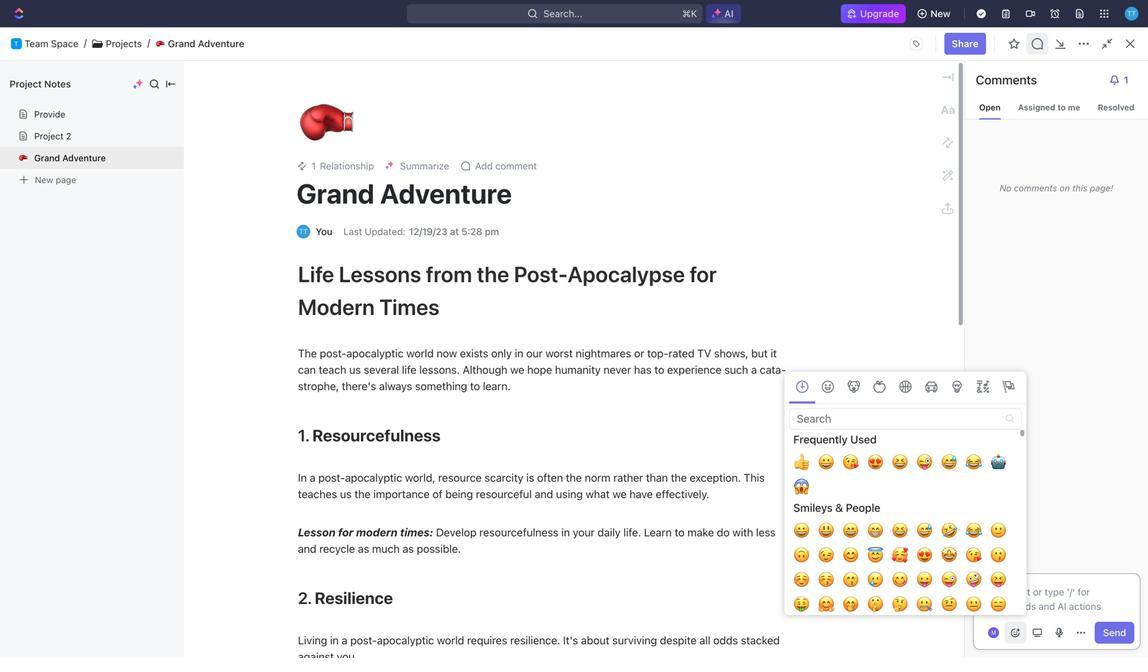 Task type: vqa. For each thing, say whether or not it's contained in the screenshot.
RATHER
yes



Task type: describe. For each thing, give the bounding box(es) containing it.
frequently used
[[793, 433, 877, 446]]

us inside in a post-apocalyptic world, resource scarcity is often the norm rather than the exception. this teaches us the importance of being resourceful and using what we have effectively.
[[340, 488, 352, 501]]

being
[[445, 488, 473, 501]]

notes
[[44, 78, 71, 90]]

2.
[[298, 588, 311, 608]]

resilience.
[[510, 634, 560, 647]]

back to workspace
[[28, 38, 113, 49]]

1 vertical spatial upgrade
[[28, 116, 66, 127]]

⌘k
[[682, 8, 697, 19]]

😄
[[843, 520, 859, 542]]

smileys & people element
[[789, 498, 1014, 658]]

🤑
[[793, 594, 810, 615]]

despite
[[660, 634, 697, 647]]

🤗
[[818, 594, 835, 615]]

apocalyptic inside in a post-apocalyptic world, resource scarcity is often the norm rather than the exception. this teaches us the importance of being resourceful and using what we have effectively.
[[345, 471, 402, 484]]

send button
[[1095, 622, 1135, 644]]

😜 inside smileys & people element
[[941, 569, 958, 591]]

about
[[581, 634, 610, 647]]

0 horizontal spatial grand adventure
[[34, 153, 106, 163]]

&
[[835, 501, 843, 514]]

the
[[298, 347, 317, 360]]

😁
[[867, 520, 884, 542]]

settings link
[[5, 179, 161, 201]]

we inside the 'the post-apocalyptic world now exists only in our worst nightmares or top-rated tv shows, but it can teach us several life lessons. although we hope humanity never has to experience such a cata strophe, there's always something to learn.'
[[510, 363, 524, 376]]

exists
[[460, 347, 488, 360]]

and inside white label skin clickup with your brand colors, logo, and a custom url.
[[438, 168, 453, 179]]

🤨
[[941, 594, 958, 615]]

in inside living in a post-apocalyptic world requires resilience. it's about surviving despite all odds stacked against you.
[[330, 634, 339, 647]]

🥊
[[156, 39, 165, 49]]

times
[[379, 294, 440, 320]]

integrations
[[28, 161, 81, 173]]

provide
[[34, 109, 65, 119]]

1 horizontal spatial upgrade link
[[841, 4, 906, 23]]

post- inside living in a post-apocalyptic world requires resilience. it's about surviving despite all odds stacked against you.
[[350, 634, 377, 647]]

often
[[537, 471, 563, 484]]

back to workspace button
[[5, 32, 162, 54]]

against
[[298, 650, 334, 658]]

tv
[[697, 347, 711, 360]]

teach
[[319, 363, 346, 376]]

lessons
[[339, 261, 421, 287]]

😅 inside frequently used element
[[941, 452, 958, 473]]

comments
[[1014, 183, 1057, 193]]

what
[[586, 488, 610, 501]]

project 2
[[34, 131, 71, 141]]

skin
[[262, 168, 280, 179]]

Search search field
[[789, 408, 1022, 430]]

recycle
[[319, 542, 355, 555]]

workspace settings
[[208, 45, 357, 64]]

white label skin clickup with your brand colors, logo, and a custom url.
[[262, 152, 516, 179]]

1 as from the left
[[358, 542, 369, 555]]

us inside the 'the post-apocalyptic world now exists only in our worst nightmares or top-rated tv shows, but it can teach us several life lessons. although we hope humanity never has to experience such a cata strophe, there's always something to learn.'
[[349, 363, 361, 376]]

team space link
[[25, 38, 79, 49]]

apocalypse
[[568, 261, 685, 287]]

🥊 grand adventure
[[156, 38, 244, 49]]

to down although
[[470, 380, 480, 393]]

url.
[[496, 168, 516, 179]]

this
[[1073, 183, 1088, 193]]

to left "me"
[[1058, 103, 1066, 112]]

life lessons from the post-apocalypse for modern times
[[298, 261, 722, 320]]

it
[[771, 347, 777, 360]]

times:
[[400, 526, 433, 539]]

👍
[[793, 452, 810, 473]]

post- inside the 'the post-apocalyptic world now exists only in our worst nightmares or top-rated tv shows, but it can teach us several life lessons. although we hope humanity never has to experience such a cata strophe, there's always something to learn.'
[[320, 347, 346, 360]]

modern
[[356, 526, 398, 539]]

clickapps link
[[5, 134, 161, 155]]

clickapps
[[28, 139, 72, 150]]

lessons.
[[419, 363, 460, 376]]

new page
[[35, 175, 76, 185]]

clear image
[[1006, 414, 1015, 423]]

has
[[634, 363, 652, 376]]

the inside life lessons from the post-apocalypse for modern times
[[477, 261, 509, 287]]

although
[[463, 363, 507, 376]]

your inside develop resourcefulness in your daily life. learn to make do with less and recycle as much as possible.
[[573, 526, 595, 539]]

project notes
[[10, 78, 71, 90]]

cata
[[760, 363, 786, 376]]

a inside the 'the post-apocalyptic world now exists only in our worst nightmares or top-rated tv shows, but it can teach us several life lessons. although we hope humanity never has to experience such a cata strophe, there's always something to learn.'
[[751, 363, 757, 376]]

a inside living in a post-apocalyptic world requires resilience. it's about surviving despite all odds stacked against you.
[[342, 634, 347, 647]]

but
[[751, 347, 768, 360]]

life.
[[624, 526, 641, 539]]

0 horizontal spatial for
[[338, 526, 354, 539]]

resource
[[438, 471, 482, 484]]

strophe,
[[298, 363, 786, 393]]

2 horizontal spatial grand
[[297, 177, 374, 209]]

develop resourcefulness in your daily life. learn to make do with less and recycle as much as possible.
[[298, 526, 779, 555]]

surviving
[[612, 634, 657, 647]]

top-
[[647, 347, 669, 360]]

apocalyptic inside the 'the post-apocalyptic world now exists only in our worst nightmares or top-rated tv shows, but it can teach us several life lessons. although we hope humanity never has to experience such a cata strophe, there's always something to learn.'
[[346, 347, 404, 360]]

of
[[433, 488, 443, 501]]

brand
[[358, 168, 382, 179]]

a inside white label skin clickup with your brand colors, logo, and a custom url.
[[455, 168, 460, 179]]

😑
[[990, 594, 1007, 615]]

😛
[[917, 569, 933, 591]]

integrations link
[[5, 156, 161, 178]]

me
[[1068, 103, 1080, 112]]

and inside in a post-apocalyptic world, resource scarcity is often the norm rather than the exception. this teaches us the importance of being resourceful and using what we have effectively.
[[535, 488, 553, 501]]

😆 for 😜
[[892, 452, 908, 473]]

page
[[56, 175, 76, 185]]

the up using at the bottom
[[566, 471, 582, 484]]

logo,
[[415, 168, 435, 179]]

do
[[717, 526, 730, 539]]

🥲
[[867, 569, 884, 591]]

shows,
[[714, 347, 749, 360]]

your inside white label skin clickup with your brand colors, logo, and a custom url.
[[337, 168, 355, 179]]

😝 🤑
[[793, 569, 1007, 615]]

delete workspace
[[208, 254, 308, 268]]

resourcefulness
[[312, 426, 441, 445]]

exception.
[[690, 471, 741, 484]]

😜 inside frequently used element
[[917, 452, 933, 473]]

1 horizontal spatial settings
[[295, 45, 357, 64]]

😆 for 😅
[[892, 520, 908, 542]]

delete workspace button
[[208, 246, 308, 276]]

modern
[[298, 294, 375, 320]]

scarcity
[[485, 471, 524, 484]]

new for new
[[931, 8, 951, 19]]

in inside develop resourcefulness in your daily life. learn to make do with less and recycle as much as possible.
[[561, 526, 570, 539]]

2 as from the left
[[403, 542, 414, 555]]

back
[[28, 38, 50, 49]]

1 horizontal spatial grand
[[168, 38, 195, 49]]

last
[[343, 226, 362, 237]]

🤐
[[917, 594, 933, 615]]



Task type: locate. For each thing, give the bounding box(es) containing it.
0 vertical spatial in
[[515, 347, 523, 360]]

this
[[744, 471, 765, 484]]

have
[[630, 488, 653, 501]]

us up the there's
[[349, 363, 361, 376]]

1 horizontal spatial world
[[437, 634, 464, 647]]

😘
[[843, 452, 859, 473], [966, 545, 982, 566]]

1 horizontal spatial your
[[573, 526, 595, 539]]

with down label
[[317, 168, 335, 179]]

nightmares
[[576, 347, 631, 360]]

1 horizontal spatial 😀
[[818, 452, 835, 473]]

😀 inside smileys & people element
[[793, 520, 810, 542]]

🙂 🙃
[[793, 520, 1007, 566]]

0 vertical spatial upgrade link
[[841, 4, 906, 23]]

the up lesson for modern times:
[[355, 488, 371, 501]]

world up life
[[406, 347, 434, 360]]

from
[[426, 261, 472, 287]]

1 vertical spatial with
[[733, 526, 753, 539]]

1 vertical spatial and
[[535, 488, 553, 501]]

project for project 2
[[34, 131, 64, 141]]

in inside the 'the post-apocalyptic world now exists only in our worst nightmares or top-rated tv shows, but it can teach us several life lessons. although we hope humanity never has to experience such a cata strophe, there's always something to learn.'
[[515, 347, 523, 360]]

with inside develop resourcefulness in your daily life. learn to make do with less and recycle as much as possible.
[[733, 526, 753, 539]]

1 horizontal spatial we
[[613, 488, 627, 501]]

0 horizontal spatial your
[[337, 168, 355, 179]]

hope
[[527, 363, 552, 376]]

new
[[931, 8, 951, 19], [35, 175, 53, 185]]

stacked
[[741, 634, 780, 647]]

0 vertical spatial grand
[[168, 38, 195, 49]]

list of emoji element
[[785, 430, 1026, 658]]

2 horizontal spatial and
[[535, 488, 553, 501]]

in
[[298, 471, 307, 484]]

make
[[688, 526, 714, 539]]

0 vertical spatial 😆
[[892, 452, 908, 473]]

with inside white label skin clickup with your brand colors, logo, and a custom url.
[[317, 168, 335, 179]]

used
[[850, 433, 877, 446]]

frequently used element
[[789, 430, 1014, 498]]

1 horizontal spatial 😘
[[966, 545, 982, 566]]

in up you.
[[330, 634, 339, 647]]

1 vertical spatial in
[[561, 526, 570, 539]]

1.
[[298, 426, 309, 445]]

post- up teach
[[320, 347, 346, 360]]

0 horizontal spatial 😀
[[793, 520, 810, 542]]

project left notes
[[10, 78, 42, 90]]

resolved
[[1098, 103, 1135, 112]]

0 horizontal spatial adventure
[[62, 153, 106, 163]]

pm
[[485, 226, 499, 237]]

rated
[[669, 347, 695, 360]]

upgrade
[[860, 8, 899, 19], [28, 116, 66, 127]]

1 vertical spatial for
[[338, 526, 354, 539]]

😆 inside frequently used element
[[892, 452, 908, 473]]

than
[[646, 471, 668, 484]]

1 horizontal spatial as
[[403, 542, 414, 555]]

a up you.
[[342, 634, 347, 647]]

our
[[526, 347, 543, 360]]

1 vertical spatial project
[[34, 131, 64, 141]]

1 😂 from the top
[[966, 452, 982, 473]]

the down "pm"
[[477, 261, 509, 287]]

😅
[[941, 452, 958, 473], [917, 520, 933, 542]]

new for new page
[[35, 175, 53, 185]]

us
[[349, 363, 361, 376], [340, 488, 352, 501]]

1 horizontal spatial and
[[438, 168, 453, 179]]

for inside life lessons from the post-apocalypse for modern times
[[690, 261, 717, 287]]

0 vertical spatial world
[[406, 347, 434, 360]]

0 horizontal spatial 😜
[[917, 452, 933, 473]]

😗
[[990, 545, 1007, 566]]

1 vertical spatial 😀
[[793, 520, 810, 542]]

1 vertical spatial 😘
[[966, 545, 982, 566]]

adventure up at
[[380, 177, 512, 209]]

0 vertical spatial your
[[337, 168, 355, 179]]

never
[[604, 363, 631, 376]]

new button
[[912, 3, 959, 25]]

apocalyptic
[[346, 347, 404, 360], [345, 471, 402, 484], [377, 634, 434, 647]]

grand adventure up the 'last updated: 12/19/23 at 5:28 pm'
[[297, 177, 512, 209]]

in down using at the bottom
[[561, 526, 570, 539]]

0 vertical spatial grand adventure
[[34, 153, 106, 163]]

😀 inside frequently used element
[[818, 452, 835, 473]]

as down 'times:'
[[403, 542, 414, 555]]

1 😆 from the top
[[892, 452, 908, 473]]

😍 right 🥰 at right bottom
[[917, 545, 933, 566]]

0 horizontal spatial grand
[[34, 153, 60, 163]]

0 horizontal spatial we
[[510, 363, 524, 376]]

grand right 🥊
[[168, 38, 195, 49]]

1 vertical spatial new
[[35, 175, 53, 185]]

2 vertical spatial grand
[[297, 177, 374, 209]]

1 horizontal spatial upgrade
[[860, 8, 899, 19]]

new inside "button"
[[931, 8, 951, 19]]

😜 down search search box
[[917, 452, 933, 473]]

0 vertical spatial 😜
[[917, 452, 933, 473]]

0 vertical spatial upgrade
[[860, 8, 899, 19]]

😍 inside frequently used element
[[867, 452, 884, 473]]

1 vertical spatial 😂
[[966, 520, 982, 542]]

😘 down used
[[843, 452, 859, 473]]

your left brand
[[337, 168, 355, 179]]

we left hope on the bottom of page
[[510, 363, 524, 376]]

project left 2
[[34, 131, 64, 141]]

a inside in a post-apocalyptic world, resource scarcity is often the norm rather than the exception. this teaches us the importance of being resourceful and using what we have effectively.
[[310, 471, 316, 484]]

daily
[[598, 526, 621, 539]]

1 vertical spatial your
[[573, 526, 595, 539]]

😆
[[892, 452, 908, 473], [892, 520, 908, 542]]

and down often
[[535, 488, 553, 501]]

🤪
[[966, 569, 982, 591]]

😆 down search search box
[[892, 452, 908, 473]]

2 horizontal spatial adventure
[[380, 177, 512, 209]]

😗 ☺️
[[793, 545, 1007, 591]]

2 horizontal spatial in
[[561, 526, 570, 539]]

2 😂 from the top
[[966, 520, 982, 542]]

grand down clickapps
[[34, 153, 60, 163]]

2 vertical spatial post-
[[350, 634, 377, 647]]

1 horizontal spatial in
[[515, 347, 523, 360]]

😙
[[843, 569, 859, 591]]

projects link
[[106, 38, 142, 49]]

we inside in a post-apocalyptic world, resource scarcity is often the norm rather than the exception. this teaches us the importance of being resourceful and using what we have effectively.
[[613, 488, 627, 501]]

🙂
[[990, 520, 1007, 542]]

😍 down used
[[867, 452, 884, 473]]

😂 inside frequently used element
[[966, 452, 982, 473]]

importance
[[373, 488, 430, 501]]

0 vertical spatial post-
[[320, 347, 346, 360]]

1 vertical spatial 😆
[[892, 520, 908, 542]]

to inside develop resourcefulness in your daily life. learn to make do with less and recycle as much as possible.
[[675, 526, 685, 539]]

😘 inside frequently used element
[[843, 452, 859, 473]]

😂 right the 🤣
[[966, 520, 982, 542]]

adventure right 🥊
[[198, 38, 244, 49]]

1 vertical spatial us
[[340, 488, 352, 501]]

space
[[51, 38, 79, 49]]

as down lesson for modern times:
[[358, 542, 369, 555]]

we down the rather
[[613, 488, 627, 501]]

people
[[846, 501, 881, 514]]

norm
[[585, 471, 611, 484]]

0 horizontal spatial settings
[[28, 184, 66, 195]]

1 vertical spatial settings
[[28, 184, 66, 195]]

upgrade link left new "button"
[[841, 4, 906, 23]]

0 vertical spatial 😅
[[941, 452, 958, 473]]

1 horizontal spatial 😍
[[917, 545, 933, 566]]

1 horizontal spatial adventure
[[198, 38, 244, 49]]

1 horizontal spatial 😜
[[941, 569, 958, 591]]

1 horizontal spatial for
[[690, 261, 717, 287]]

with
[[317, 168, 335, 179], [733, 526, 753, 539]]

😃
[[818, 520, 835, 542]]

something
[[415, 380, 467, 393]]

😘 left 😗
[[966, 545, 982, 566]]

1 vertical spatial upgrade link
[[5, 111, 161, 133]]

🤔
[[892, 594, 908, 615]]

projects
[[106, 38, 142, 49]]

your left the daily
[[573, 526, 595, 539]]

odds
[[713, 634, 738, 647]]

apocalyptic up importance
[[345, 471, 402, 484]]

white
[[262, 152, 294, 165]]

the up effectively.
[[671, 471, 687, 484]]

😂 inside smileys & people element
[[966, 520, 982, 542]]

0 vertical spatial and
[[438, 168, 453, 179]]

0 vertical spatial 😘
[[843, 452, 859, 473]]

1 vertical spatial 😍
[[917, 545, 933, 566]]

upgrade left new "button"
[[860, 8, 899, 19]]

1 vertical spatial 😅
[[917, 520, 933, 542]]

2 vertical spatial and
[[298, 542, 316, 555]]

😆 inside smileys & people element
[[892, 520, 908, 542]]

post- up teaches
[[318, 471, 345, 484]]

0 vertical spatial us
[[349, 363, 361, 376]]

2 vertical spatial apocalyptic
[[377, 634, 434, 647]]

post- inside in a post-apocalyptic world, resource scarcity is often the norm rather than the exception. this teaches us the importance of being resourceful and using what we have effectively.
[[318, 471, 345, 484]]

effectively.
[[656, 488, 709, 501]]

less
[[756, 526, 776, 539]]

to right back
[[52, 38, 61, 49]]

and down lesson
[[298, 542, 316, 555]]

😘 inside smileys & people element
[[966, 545, 982, 566]]

😅 left the 🤣
[[917, 520, 933, 542]]

😅 left 🤖
[[941, 452, 958, 473]]

page!
[[1090, 183, 1113, 193]]

0 vertical spatial new
[[931, 8, 951, 19]]

lesson
[[298, 526, 336, 539]]

Team Na﻿me text field
[[256, 86, 1115, 118]]

1 vertical spatial world
[[437, 634, 464, 647]]

1 horizontal spatial new
[[931, 8, 951, 19]]

it's
[[563, 634, 578, 647]]

send
[[1103, 627, 1126, 638]]

project for project notes
[[10, 78, 42, 90]]

upgrade up project 2
[[28, 116, 66, 127]]

and inside develop resourcefulness in your daily life. learn to make do with less and recycle as much as possible.
[[298, 542, 316, 555]]

0 horizontal spatial as
[[358, 542, 369, 555]]

apocalyptic down resilience on the left bottom
[[377, 634, 434, 647]]

😂 for 😅
[[966, 452, 982, 473]]

😆 right 😁
[[892, 520, 908, 542]]

grand adventure down 2
[[34, 153, 106, 163]]

0 horizontal spatial and
[[298, 542, 316, 555]]

😀 down frequently
[[818, 452, 835, 473]]

😂 for 🤣
[[966, 520, 982, 542]]

1 horizontal spatial with
[[733, 526, 753, 539]]

upgrade link up clickapps link
[[5, 111, 161, 133]]

on
[[1060, 183, 1070, 193]]

a down the but
[[751, 363, 757, 376]]

and
[[438, 168, 453, 179], [535, 488, 553, 501], [298, 542, 316, 555]]

and right logo,
[[438, 168, 453, 179]]

2 vertical spatial adventure
[[380, 177, 512, 209]]

a right in
[[310, 471, 316, 484]]

1 vertical spatial grand adventure
[[297, 177, 512, 209]]

☺️
[[793, 569, 810, 591]]

there's
[[342, 380, 376, 393]]

grand up last
[[297, 177, 374, 209]]

experience
[[667, 363, 722, 376]]

the post-apocalyptic world now exists only in our worst nightmares or top-rated tv shows, but it can teach us several life lessons. although we hope humanity never has to experience such a cata strophe, there's always something to learn.
[[298, 347, 786, 393]]

0 horizontal spatial new
[[35, 175, 53, 185]]

with right the do
[[733, 526, 753, 539]]

😊
[[843, 545, 859, 566]]

0 horizontal spatial 😘
[[843, 452, 859, 473]]

😅 inside smileys & people element
[[917, 520, 933, 542]]

1 vertical spatial grand
[[34, 153, 60, 163]]

workspace
[[64, 38, 113, 49], [208, 45, 291, 64], [246, 254, 308, 268]]

0 horizontal spatial upgrade
[[28, 116, 66, 127]]

0 vertical spatial we
[[510, 363, 524, 376]]

world inside living in a post-apocalyptic world requires resilience. it's about surviving despite all odds stacked against you.
[[437, 634, 464, 647]]

possible.
[[417, 542, 461, 555]]

colors,
[[384, 168, 412, 179]]

0 horizontal spatial in
[[330, 634, 339, 647]]

learn
[[644, 526, 672, 539]]

0 vertical spatial 😂
[[966, 452, 982, 473]]

0 vertical spatial apocalyptic
[[346, 347, 404, 360]]

😍
[[867, 452, 884, 473], [917, 545, 933, 566]]

in left our
[[515, 347, 523, 360]]

1 vertical spatial 😜
[[941, 569, 958, 591]]

2 vertical spatial in
[[330, 634, 339, 647]]

0 horizontal spatial 😅
[[917, 520, 933, 542]]

😀 up 🙃
[[793, 520, 810, 542]]

grand
[[168, 38, 195, 49], [34, 153, 60, 163], [297, 177, 374, 209]]

1 vertical spatial we
[[613, 488, 627, 501]]

adventure down 2
[[62, 153, 106, 163]]

upgrade link
[[841, 4, 906, 23], [5, 111, 161, 133]]

0 horizontal spatial world
[[406, 347, 434, 360]]

2 😆 from the top
[[892, 520, 908, 542]]

learn.
[[483, 380, 511, 393]]

2
[[66, 131, 71, 141]]

always
[[379, 380, 412, 393]]

smileys & people
[[793, 501, 881, 514]]

0 horizontal spatial with
[[317, 168, 335, 179]]

0 vertical spatial 😀
[[818, 452, 835, 473]]

1 horizontal spatial 😅
[[941, 452, 958, 473]]

0 vertical spatial 😍
[[867, 452, 884, 473]]

😂 left 🤖
[[966, 452, 982, 473]]

world inside the 'the post-apocalyptic world now exists only in our worst nightmares or top-rated tv shows, but it can teach us several life lessons. although we hope humanity never has to experience such a cata strophe, there's always something to learn.'
[[406, 347, 434, 360]]

us right teaches
[[340, 488, 352, 501]]

😱
[[793, 476, 810, 498]]

to inside back to workspace button
[[52, 38, 61, 49]]

😜 right 😛
[[941, 569, 958, 591]]

1 horizontal spatial grand adventure
[[297, 177, 512, 209]]

1 vertical spatial adventure
[[62, 153, 106, 163]]

label
[[296, 152, 322, 165]]

0 vertical spatial adventure
[[198, 38, 244, 49]]

a left custom
[[455, 168, 460, 179]]

0 horizontal spatial upgrade link
[[5, 111, 161, 133]]

0 vertical spatial settings
[[295, 45, 357, 64]]

1 vertical spatial post-
[[318, 471, 345, 484]]

🤖
[[990, 452, 1007, 473]]

worst
[[546, 347, 573, 360]]

share
[[952, 38, 979, 49]]

living
[[298, 634, 327, 647]]

to down top- on the bottom
[[654, 363, 664, 376]]

0 vertical spatial project
[[10, 78, 42, 90]]

to left the 'make'
[[675, 526, 685, 539]]

post-
[[320, 347, 346, 360], [318, 471, 345, 484], [350, 634, 377, 647]]

0 vertical spatial for
[[690, 261, 717, 287]]

0 vertical spatial with
[[317, 168, 335, 179]]

world left requires
[[437, 634, 464, 647]]

😍 inside smileys & people element
[[917, 545, 933, 566]]

using
[[556, 488, 583, 501]]

post- up you.
[[350, 634, 377, 647]]

apocalyptic inside living in a post-apocalyptic world requires resilience. it's about surviving despite all odds stacked against you.
[[377, 634, 434, 647]]

1 vertical spatial apocalyptic
[[345, 471, 402, 484]]

apocalyptic up several
[[346, 347, 404, 360]]

🙃
[[793, 545, 810, 566]]

teaches
[[298, 488, 337, 501]]

0 horizontal spatial 😍
[[867, 452, 884, 473]]



